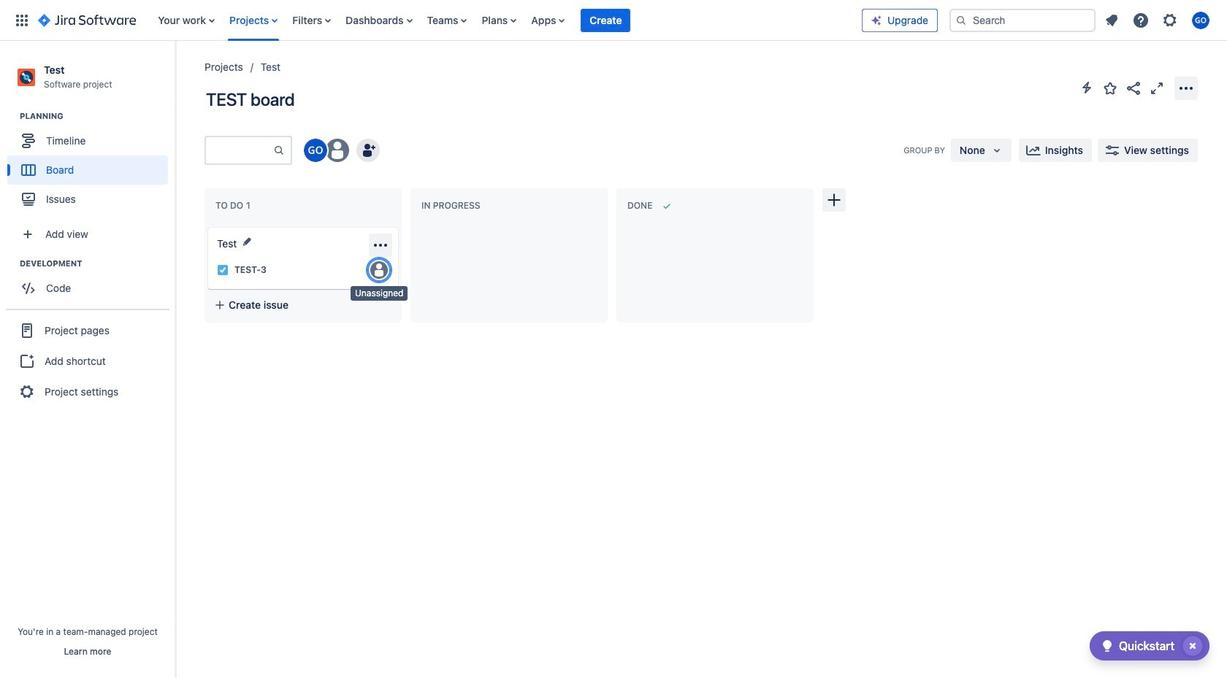 Task type: vqa. For each thing, say whether or not it's contained in the screenshot.
':info:' 'icon'
no



Task type: describe. For each thing, give the bounding box(es) containing it.
create column image
[[825, 191, 843, 209]]

your profile and settings image
[[1192, 11, 1210, 29]]

more actions for test-3 test image
[[372, 237, 389, 254]]

help image
[[1132, 11, 1150, 29]]

2 vertical spatial group
[[6, 309, 169, 413]]

primary element
[[9, 0, 862, 41]]

sidebar navigation image
[[159, 58, 191, 88]]

add people image
[[359, 142, 377, 159]]

star test board image
[[1102, 79, 1119, 97]]

notifications image
[[1103, 11, 1121, 29]]

search image
[[955, 14, 967, 26]]

group for planning icon at the left of page
[[7, 110, 175, 219]]

to do element
[[215, 200, 253, 211]]

enter full screen image
[[1148, 79, 1166, 97]]

check image
[[1099, 638, 1116, 655]]

edit summary image
[[241, 236, 253, 248]]

create issue image
[[198, 218, 215, 235]]

more actions image
[[1177, 79, 1195, 97]]



Task type: locate. For each thing, give the bounding box(es) containing it.
appswitcher icon image
[[13, 11, 31, 29]]

list item
[[581, 0, 631, 41]]

jira software image
[[38, 11, 136, 29], [38, 11, 136, 29]]

dismiss quickstart image
[[1181, 635, 1205, 658]]

0 horizontal spatial list
[[151, 0, 862, 41]]

2 heading from the top
[[20, 258, 175, 270]]

1 heading from the top
[[20, 110, 175, 122]]

list
[[151, 0, 862, 41], [1099, 7, 1218, 33]]

group for development image
[[7, 258, 175, 308]]

Search this board text field
[[206, 137, 273, 164]]

tooltip
[[351, 286, 408, 301]]

1 vertical spatial group
[[7, 258, 175, 308]]

development image
[[2, 255, 20, 273]]

heading for group related to planning icon at the left of page
[[20, 110, 175, 122]]

heading
[[20, 110, 175, 122], [20, 258, 175, 270]]

heading for group associated with development image
[[20, 258, 175, 270]]

group
[[7, 110, 175, 219], [7, 258, 175, 308], [6, 309, 169, 413]]

task image
[[217, 264, 229, 276]]

Search field
[[950, 8, 1096, 32]]

1 vertical spatial heading
[[20, 258, 175, 270]]

planning image
[[2, 108, 20, 125]]

sidebar element
[[0, 41, 175, 679]]

0 vertical spatial heading
[[20, 110, 175, 122]]

0 vertical spatial group
[[7, 110, 175, 219]]

banner
[[0, 0, 1227, 41]]

None search field
[[950, 8, 1096, 32]]

1 horizontal spatial list
[[1099, 7, 1218, 33]]

settings image
[[1161, 11, 1179, 29]]



